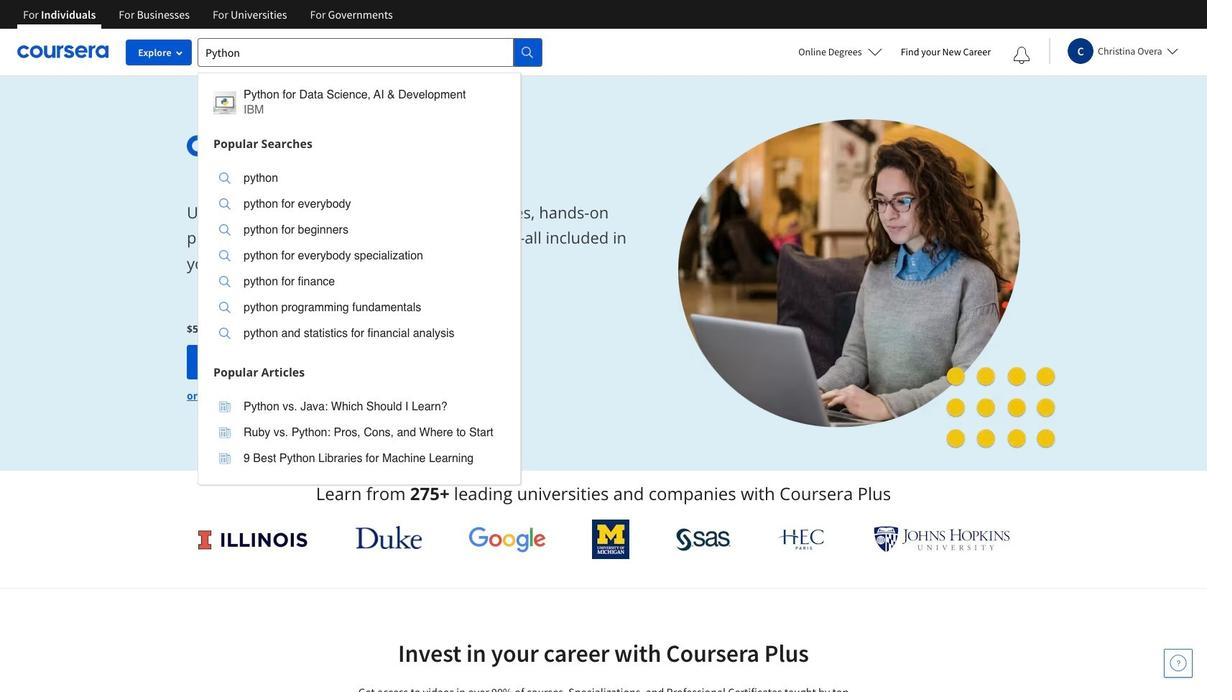 Task type: locate. For each thing, give the bounding box(es) containing it.
autocomplete results list box
[[198, 72, 521, 485]]

1 vertical spatial list box
[[198, 385, 520, 484]]

banner navigation
[[11, 0, 404, 29]]

coursera image
[[17, 40, 109, 63]]

hec paris image
[[777, 525, 828, 554]]

university of illinois at urbana-champaign image
[[197, 528, 309, 551]]

sas image
[[676, 528, 731, 551]]

None search field
[[198, 38, 543, 485]]

list box
[[198, 156, 520, 359], [198, 385, 520, 484]]

0 vertical spatial list box
[[198, 156, 520, 359]]

suggestion image image
[[213, 91, 236, 114], [219, 172, 231, 184], [219, 198, 231, 210], [219, 224, 231, 236], [219, 250, 231, 262], [219, 276, 231, 287], [219, 302, 231, 313], [219, 328, 231, 339], [219, 401, 231, 413], [219, 427, 231, 438], [219, 453, 231, 464]]

help center image
[[1170, 655, 1187, 672]]

1 list box from the top
[[198, 156, 520, 359]]



Task type: describe. For each thing, give the bounding box(es) containing it.
What do you want to learn? text field
[[198, 38, 514, 66]]

duke university image
[[355, 526, 422, 549]]

2 list box from the top
[[198, 385, 520, 484]]

johns hopkins university image
[[874, 526, 1011, 553]]

google image
[[468, 526, 546, 553]]

university of michigan image
[[592, 520, 630, 559]]

coursera plus image
[[187, 135, 406, 156]]



Task type: vqa. For each thing, say whether or not it's contained in the screenshot.
Covid
no



